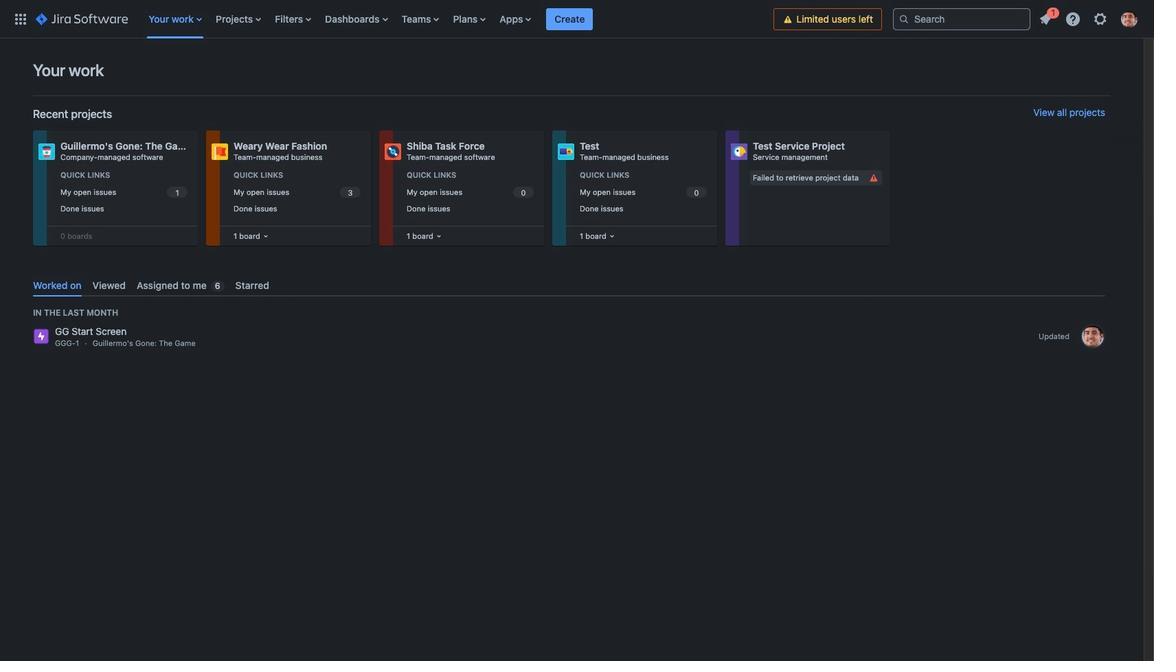 Task type: locate. For each thing, give the bounding box(es) containing it.
appswitcher icon image
[[12, 11, 29, 27]]

banner
[[0, 0, 1155, 38]]

Search field
[[893, 8, 1031, 30]]

tab list
[[27, 274, 1111, 297]]

list item
[[547, 0, 593, 38], [1034, 5, 1060, 30]]

2 board image from the left
[[434, 231, 444, 242]]

1 horizontal spatial board image
[[434, 231, 444, 242]]

notifications image
[[1038, 11, 1054, 27]]

list
[[142, 0, 774, 38], [1034, 5, 1146, 31]]

3 board image from the left
[[607, 231, 618, 242]]

your profile and settings image
[[1122, 11, 1138, 27]]

search image
[[899, 13, 910, 24]]

jira software image
[[36, 11, 128, 27], [36, 11, 128, 27]]

2 horizontal spatial board image
[[607, 231, 618, 242]]

board image
[[260, 231, 271, 242], [434, 231, 444, 242], [607, 231, 618, 242]]

1 horizontal spatial list
[[1034, 5, 1146, 31]]

None search field
[[893, 8, 1031, 30]]

settings image
[[1093, 11, 1109, 27]]

0 horizontal spatial board image
[[260, 231, 271, 242]]

1 board image from the left
[[260, 231, 271, 242]]



Task type: describe. For each thing, give the bounding box(es) containing it.
0 horizontal spatial list item
[[547, 0, 593, 38]]

primary element
[[8, 0, 774, 38]]

0 horizontal spatial list
[[142, 0, 774, 38]]

1 horizontal spatial list item
[[1034, 5, 1060, 30]]

help image
[[1065, 11, 1082, 27]]



Task type: vqa. For each thing, say whether or not it's contained in the screenshot.
rightmost LIST ITEM
yes



